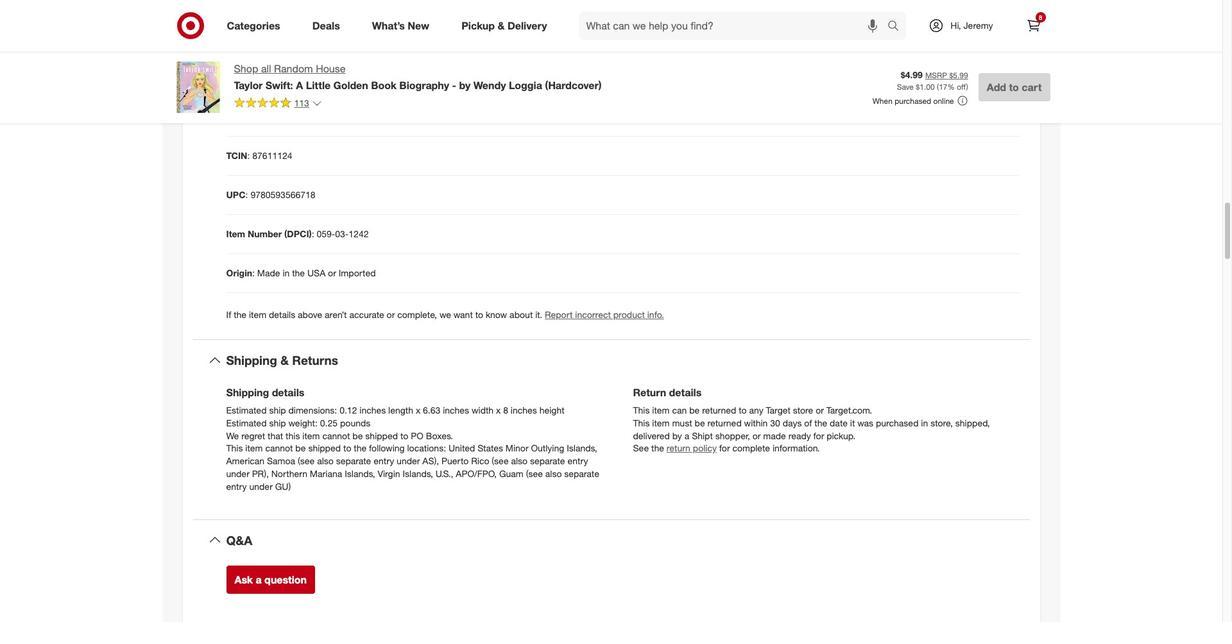 Task type: describe. For each thing, give the bounding box(es) containing it.
to inside shipping details estimated ship dimensions: 0.12 inches length x 6.63 inches width x 8 inches height estimated ship weight: 0.25 pounds we regret that this item cannot be shipped to po boxes.
[[400, 430, 408, 441]]

item
[[226, 228, 245, 239]]

date
[[255, 111, 275, 122]]

2,
[[299, 111, 307, 122]]

1 vertical spatial returned
[[708, 417, 742, 428]]

0.12
[[340, 405, 357, 416]]

book
[[371, 79, 397, 92]]

gu)
[[275, 482, 291, 493]]

be up 'shipt'
[[695, 417, 705, 428]]

usa
[[307, 267, 326, 278]]

0 horizontal spatial cannot
[[265, 443, 293, 454]]

guam
[[499, 469, 524, 480]]

new
[[408, 19, 429, 32]]

be down the "this"
[[295, 443, 306, 454]]

0 vertical spatial for
[[813, 430, 824, 441]]

about
[[510, 309, 533, 320]]

report incorrect product info. button
[[545, 308, 664, 321]]

3 inches from the left
[[511, 405, 537, 416]]

2 inches from the left
[[443, 405, 469, 416]]

17
[[939, 82, 948, 92]]

above
[[298, 309, 322, 320]]

may
[[280, 111, 297, 122]]

in inside return details this item can be returned to any target store or target.com. this item must be returned within 30 days of the date it was purchased in store, shipped, delivered by a shipt shopper, or made ready for pickup. see the return policy for complete information.
[[921, 417, 928, 428]]

pickup.
[[827, 430, 855, 441]]

by inside return details this item can be returned to any target store or target.com. this item must be returned within 30 days of the date it was purchased in store, shipped, delivered by a shipt shopper, or made ready for pickup. see the return policy for complete information.
[[672, 430, 682, 441]]

shipping details estimated ship dimensions: 0.12 inches length x 6.63 inches width x 8 inches height estimated ship weight: 0.25 pounds we regret that this item cannot be shipped to po boxes.
[[226, 386, 564, 441]]

2 vertical spatial this
[[226, 443, 243, 454]]

united states minor outlying islands, american samoa (see also separate entry under as), puerto rico (see also separate entry under pr), northern mariana islands, virgin islands, u.s., apo/fpo, guam (see also separate entry under gu)
[[226, 443, 599, 493]]

1 horizontal spatial entry
[[374, 456, 394, 467]]

boxes.
[[426, 430, 453, 441]]

pounds
[[340, 417, 370, 428]]

$
[[916, 82, 920, 92]]

be right can
[[689, 405, 700, 416]]

store
[[793, 405, 813, 416]]

american
[[226, 456, 264, 467]]

off
[[957, 82, 966, 92]]

msrp
[[925, 70, 947, 80]]

length
[[388, 405, 413, 416]]

we
[[440, 309, 451, 320]]

we
[[226, 430, 239, 441]]

%
[[948, 82, 955, 92]]

random
[[274, 62, 313, 75]]

or right accurate
[[387, 309, 395, 320]]

street
[[226, 111, 252, 122]]

87611124
[[252, 150, 292, 161]]

if the item details above aren't accurate or complete, we want to know about it. report incorrect product info.
[[226, 309, 664, 320]]

hi, jeremy
[[951, 20, 993, 31]]

1 ship from the top
[[269, 405, 286, 416]]

: left may
[[275, 111, 277, 122]]

return policy link
[[667, 443, 717, 454]]

1 horizontal spatial also
[[511, 456, 528, 467]]

origin
[[226, 267, 252, 278]]

loggia
[[509, 79, 542, 92]]

cannot inside shipping details estimated ship dimensions: 0.12 inches length x 6.63 inches width x 8 inches height estimated ship weight: 0.25 pounds we regret that this item cannot be shipped to po boxes.
[[322, 430, 350, 441]]

8 link
[[1019, 12, 1048, 40]]

this item cannot be shipped to the following locations:
[[226, 443, 446, 454]]

locations:
[[407, 443, 446, 454]]

)
[[966, 82, 968, 92]]

be inside shipping details estimated ship dimensions: 0.12 inches length x 6.63 inches width x 8 inches height estimated ship weight: 0.25 pounds we regret that this item cannot be shipped to po boxes.
[[353, 430, 363, 441]]

8 inside shipping details estimated ship dimensions: 0.12 inches length x 6.63 inches width x 8 inches height estimated ship weight: 0.25 pounds we regret that this item cannot be shipped to po boxes.
[[503, 405, 508, 416]]

following
[[369, 443, 405, 454]]

target.com.
[[826, 405, 872, 416]]

origin : made in the usa or imported
[[226, 267, 376, 278]]

shopper,
[[715, 430, 750, 441]]

2 vertical spatial under
[[249, 482, 273, 493]]

within
[[744, 417, 768, 428]]

save
[[897, 82, 914, 92]]

1.00
[[920, 82, 935, 92]]

0 vertical spatial returned
[[702, 405, 736, 416]]

regret
[[241, 430, 265, 441]]

upc
[[226, 189, 246, 200]]

1 vertical spatial this
[[633, 417, 650, 428]]

purchased inside return details this item can be returned to any target store or target.com. this item must be returned within 30 days of the date it was purchased in store, shipped, delivered by a shipt shopper, or made ready for pickup. see the return policy for complete information.
[[876, 417, 919, 428]]

of
[[804, 417, 812, 428]]

was
[[858, 417, 873, 428]]

the down pounds
[[354, 443, 367, 454]]

information.
[[773, 443, 820, 454]]

question
[[264, 574, 307, 587]]

complete
[[733, 443, 770, 454]]

0 horizontal spatial shipped
[[308, 443, 341, 454]]

virgin
[[378, 469, 400, 480]]

$4.99
[[901, 69, 923, 80]]

what's new link
[[361, 12, 445, 40]]

6.63
[[423, 405, 440, 416]]

& for shipping
[[280, 353, 289, 368]]

& for pickup
[[498, 19, 505, 32]]

0 vertical spatial this
[[633, 405, 650, 416]]

2 horizontal spatial islands,
[[567, 443, 597, 454]]

this
[[286, 430, 300, 441]]

height
[[539, 405, 564, 416]]

jeremy
[[964, 20, 993, 31]]

(hardcover)
[[545, 79, 602, 92]]

the right of
[[815, 417, 827, 428]]

when purchased online
[[873, 96, 954, 106]]

ask a question button
[[226, 566, 315, 594]]

add to cart button
[[978, 73, 1050, 101]]

the right 'if'
[[234, 309, 246, 320]]

mariana
[[310, 469, 342, 480]]

online
[[933, 96, 954, 106]]

2 horizontal spatial (see
[[526, 469, 543, 480]]

0 horizontal spatial (see
[[298, 456, 315, 467]]

add
[[987, 81, 1006, 94]]

po
[[411, 430, 424, 441]]

: for 9780593566718
[[246, 189, 248, 200]]

or right store
[[816, 405, 824, 416]]

1 horizontal spatial (see
[[492, 456, 509, 467]]

can
[[672, 405, 687, 416]]

language:
[[226, 72, 271, 83]]

states
[[478, 443, 503, 454]]

the left usa
[[292, 267, 305, 278]]

see
[[633, 443, 649, 454]]

item inside shipping details estimated ship dimensions: 0.12 inches length x 6.63 inches width x 8 inches height estimated ship weight: 0.25 pounds we regret that this item cannot be shipped to po boxes.
[[302, 430, 320, 441]]



Task type: vqa. For each thing, say whether or not it's contained in the screenshot.
$10.00
no



Task type: locate. For each thing, give the bounding box(es) containing it.
0 horizontal spatial also
[[317, 456, 334, 467]]

0 horizontal spatial x
[[416, 405, 420, 416]]

shipping for shipping details estimated ship dimensions: 0.12 inches length x 6.63 inches width x 8 inches height estimated ship weight: 0.25 pounds we regret that this item cannot be shipped to po boxes.
[[226, 386, 269, 399]]

059-
[[317, 228, 335, 239]]

item down weight: at the left bottom
[[302, 430, 320, 441]]

this up the delivered
[[633, 417, 650, 428]]

shipping inside shipping details estimated ship dimensions: 0.12 inches length x 6.63 inches width x 8 inches height estimated ship weight: 0.25 pounds we regret that this item cannot be shipped to po boxes.
[[226, 386, 269, 399]]

q&a button
[[193, 520, 1030, 561]]

all
[[261, 62, 271, 75]]

purchased right was
[[876, 417, 919, 428]]

details for return
[[669, 386, 702, 399]]

to
[[1009, 81, 1019, 94], [475, 309, 483, 320], [739, 405, 747, 416], [400, 430, 408, 441], [343, 443, 351, 454]]

samoa
[[267, 456, 295, 467]]

0 vertical spatial shipping
[[226, 353, 277, 368]]

1 horizontal spatial for
[[813, 430, 824, 441]]

1 vertical spatial &
[[280, 353, 289, 368]]

by up return
[[672, 430, 682, 441]]

1 vertical spatial purchased
[[876, 417, 919, 428]]

delivery
[[508, 19, 547, 32]]

for down shopper,
[[719, 443, 730, 454]]

shipped inside shipping details estimated ship dimensions: 0.12 inches length x 6.63 inches width x 8 inches height estimated ship weight: 0.25 pounds we regret that this item cannot be shipped to po boxes.
[[365, 430, 398, 441]]

2023
[[309, 111, 329, 122]]

shipping inside shipping & returns dropdown button
[[226, 353, 277, 368]]

shipping for shipping & returns
[[226, 353, 277, 368]]

aren't
[[325, 309, 347, 320]]

search
[[882, 20, 913, 33]]

1 vertical spatial for
[[719, 443, 730, 454]]

0 vertical spatial shipped
[[365, 430, 398, 441]]

0 vertical spatial &
[[498, 19, 505, 32]]

1 x from the left
[[416, 405, 420, 416]]

pr),
[[252, 469, 269, 480]]

2 ship from the top
[[269, 417, 286, 428]]

shipped,
[[955, 417, 990, 428]]

made
[[763, 430, 786, 441]]

1 horizontal spatial by
[[672, 430, 682, 441]]

weight:
[[288, 417, 318, 428]]

ask
[[235, 574, 253, 587]]

house
[[316, 62, 346, 75]]

(dpci)
[[284, 228, 312, 239]]

also
[[317, 456, 334, 467], [511, 456, 528, 467], [545, 469, 562, 480]]

made
[[257, 267, 280, 278]]

for right ready
[[813, 430, 824, 441]]

(
[[937, 82, 939, 92]]

shipping up 'regret'
[[226, 386, 269, 399]]

0 horizontal spatial 8
[[503, 405, 508, 416]]

1 shipping from the top
[[226, 353, 277, 368]]

target
[[766, 405, 791, 416]]

to down pounds
[[343, 443, 351, 454]]

number
[[248, 228, 282, 239]]

:
[[275, 111, 277, 122], [247, 150, 250, 161], [246, 189, 248, 200], [312, 228, 314, 239], [252, 267, 255, 278]]

policy
[[693, 443, 717, 454]]

to left any
[[739, 405, 747, 416]]

1 vertical spatial a
[[256, 574, 262, 587]]

this down we
[[226, 443, 243, 454]]

details left above
[[269, 309, 295, 320]]

cannot up the this item cannot be shipped to the following locations: in the left bottom of the page
[[322, 430, 350, 441]]

0 vertical spatial in
[[283, 267, 290, 278]]

2 shipping from the top
[[226, 386, 269, 399]]

dimensions:
[[288, 405, 337, 416]]

shop all random house taylor swift: a little golden book biography - by  wendy loggia (hardcover)
[[234, 62, 602, 92]]

0 vertical spatial by
[[459, 79, 471, 92]]

& inside dropdown button
[[280, 353, 289, 368]]

return details this item can be returned to any target store or target.com. this item must be returned within 30 days of the date it was purchased in store, shipped, delivered by a shipt shopper, or made ready for pickup. see the return policy for complete information.
[[633, 386, 990, 454]]

in right "made" on the top
[[283, 267, 290, 278]]

2 estimated from the top
[[226, 417, 267, 428]]

must
[[672, 417, 692, 428]]

to left po
[[400, 430, 408, 441]]

language: english
[[226, 72, 303, 83]]

to right add
[[1009, 81, 1019, 94]]

1 horizontal spatial islands,
[[403, 469, 433, 480]]

deals link
[[301, 12, 356, 40]]

it
[[850, 417, 855, 428]]

image of taylor swift: a little golden book biography - by  wendy loggia (hardcover) image
[[172, 62, 224, 113]]

1 horizontal spatial shipped
[[365, 430, 398, 441]]

1 horizontal spatial inches
[[443, 405, 469, 416]]

product
[[613, 309, 645, 320]]

1 vertical spatial in
[[921, 417, 928, 428]]

u.s.,
[[436, 469, 453, 480]]

(see
[[298, 456, 315, 467], [492, 456, 509, 467], [526, 469, 543, 480]]

add to cart
[[987, 81, 1042, 94]]

under down pr),
[[249, 482, 273, 493]]

entry
[[374, 456, 394, 467], [568, 456, 588, 467], [226, 482, 247, 493]]

: left 9780593566718 at the top
[[246, 189, 248, 200]]

details up can
[[669, 386, 702, 399]]

item down 'regret'
[[245, 443, 263, 454]]

(see up northern on the left bottom of the page
[[298, 456, 315, 467]]

0 horizontal spatial in
[[283, 267, 290, 278]]

street date : may 2, 2023
[[226, 111, 329, 122]]

0 vertical spatial estimated
[[226, 405, 267, 416]]

author:
[[226, 33, 258, 43]]

details
[[269, 309, 295, 320], [272, 386, 304, 399], [669, 386, 702, 399]]

when
[[873, 96, 893, 106]]

pickup & delivery link
[[451, 12, 563, 40]]

: left 059-
[[312, 228, 314, 239]]

under down the 'american'
[[226, 469, 250, 480]]

what's new
[[372, 19, 429, 32]]

x right width
[[496, 405, 501, 416]]

shipping down 'if'
[[226, 353, 277, 368]]

(see down states
[[492, 456, 509, 467]]

item right 'if'
[[249, 309, 266, 320]]

0 horizontal spatial &
[[280, 353, 289, 368]]

swift:
[[266, 79, 293, 92]]

complete,
[[397, 309, 437, 320]]

a up return policy link
[[685, 430, 689, 441]]

&
[[498, 19, 505, 32], [280, 353, 289, 368]]

this down return
[[633, 405, 650, 416]]

1 horizontal spatial in
[[921, 417, 928, 428]]

categories
[[227, 19, 280, 32]]

a inside return details this item can be returned to any target store or target.com. this item must be returned within 30 days of the date it was purchased in store, shipped, delivered by a shipt shopper, or made ready for pickup. see the return policy for complete information.
[[685, 430, 689, 441]]

9780593566718
[[251, 189, 315, 200]]

0 horizontal spatial by
[[459, 79, 471, 92]]

0 vertical spatial 8
[[1039, 13, 1042, 21]]

inches left height
[[511, 405, 537, 416]]

islands, right outlying
[[567, 443, 597, 454]]

under down locations:
[[397, 456, 420, 467]]

1 horizontal spatial x
[[496, 405, 501, 416]]

categories link
[[216, 12, 296, 40]]

details up dimensions:
[[272, 386, 304, 399]]

0 vertical spatial purchased
[[895, 96, 931, 106]]

0 horizontal spatial entry
[[226, 482, 247, 493]]

1 estimated from the top
[[226, 405, 267, 416]]

width
[[472, 405, 494, 416]]

also down minor
[[511, 456, 528, 467]]

2 horizontal spatial also
[[545, 469, 562, 480]]

shipped up mariana
[[308, 443, 341, 454]]

1 horizontal spatial a
[[685, 430, 689, 441]]

by right -
[[459, 79, 471, 92]]

: for 87611124
[[247, 150, 250, 161]]

1 vertical spatial shipping
[[226, 386, 269, 399]]

1 horizontal spatial 8
[[1039, 13, 1042, 21]]

or right usa
[[328, 267, 336, 278]]

1 vertical spatial ship
[[269, 417, 286, 428]]

islands,
[[567, 443, 597, 454], [345, 469, 375, 480], [403, 469, 433, 480]]

1 vertical spatial cannot
[[265, 443, 293, 454]]

1 vertical spatial under
[[226, 469, 250, 480]]

cannot up "samoa"
[[265, 443, 293, 454]]

item left can
[[652, 405, 670, 416]]

0 horizontal spatial a
[[256, 574, 262, 587]]

accurate
[[349, 309, 384, 320]]

cart
[[1022, 81, 1042, 94]]

to inside return details this item can be returned to any target store or target.com. this item must be returned within 30 days of the date it was purchased in store, shipped, delivered by a shipt shopper, or made ready for pickup. see the return policy for complete information.
[[739, 405, 747, 416]]

tcin : 87611124
[[226, 150, 292, 161]]

inches right 6.63
[[443, 405, 469, 416]]

details inside return details this item can be returned to any target store or target.com. this item must be returned within 30 days of the date it was purchased in store, shipped, delivered by a shipt shopper, or made ready for pickup. see the return policy for complete information.
[[669, 386, 702, 399]]

& right "pickup"
[[498, 19, 505, 32]]

a right ask
[[256, 574, 262, 587]]

1 vertical spatial estimated
[[226, 417, 267, 428]]

2 horizontal spatial inches
[[511, 405, 537, 416]]

: left "made" on the top
[[252, 267, 255, 278]]

search button
[[882, 12, 913, 42]]

details for shipping
[[272, 386, 304, 399]]

delivered
[[633, 430, 670, 441]]

8
[[1039, 13, 1042, 21], [503, 405, 508, 416]]

-
[[452, 79, 456, 92]]

0 horizontal spatial for
[[719, 443, 730, 454]]

returned
[[702, 405, 736, 416], [708, 417, 742, 428]]

taylor
[[234, 79, 263, 92]]

the down the delivered
[[651, 443, 664, 454]]

the
[[292, 267, 305, 278], [234, 309, 246, 320], [815, 417, 827, 428], [354, 443, 367, 454], [651, 443, 664, 454]]

1242
[[349, 228, 369, 239]]

$4.99 msrp $5.99 save $ 1.00 ( 17 % off )
[[897, 69, 968, 92]]

purchased down $
[[895, 96, 931, 106]]

: left 87611124
[[247, 150, 250, 161]]

8 right jeremy
[[1039, 13, 1042, 21]]

what's
[[372, 19, 405, 32]]

islands, left 'virgin'
[[345, 469, 375, 480]]

details inside shipping details estimated ship dimensions: 0.12 inches length x 6.63 inches width x 8 inches height estimated ship weight: 0.25 pounds we regret that this item cannot be shipped to po boxes.
[[272, 386, 304, 399]]

& left returns
[[280, 353, 289, 368]]

by
[[459, 79, 471, 92], [672, 430, 682, 441]]

x left 6.63
[[416, 405, 420, 416]]

item number (dpci) : 059-03-1242
[[226, 228, 369, 239]]

outlying
[[531, 443, 564, 454]]

8 right width
[[503, 405, 508, 416]]

item up the delivered
[[652, 417, 670, 428]]

x
[[416, 405, 420, 416], [496, 405, 501, 416]]

1 inches from the left
[[360, 405, 386, 416]]

inches up pounds
[[360, 405, 386, 416]]

0 horizontal spatial inches
[[360, 405, 386, 416]]

islands, down as), on the bottom of the page
[[403, 469, 433, 480]]

2 horizontal spatial entry
[[568, 456, 588, 467]]

shipt
[[692, 430, 713, 441]]

in left the store,
[[921, 417, 928, 428]]

or down within
[[753, 430, 761, 441]]

shipped up following
[[365, 430, 398, 441]]

hi,
[[951, 20, 961, 31]]

0 vertical spatial ship
[[269, 405, 286, 416]]

1 vertical spatial shipped
[[308, 443, 341, 454]]

also up mariana
[[317, 456, 334, 467]]

a inside button
[[256, 574, 262, 587]]

days
[[783, 417, 802, 428]]

also down outlying
[[545, 469, 562, 480]]

0 vertical spatial a
[[685, 430, 689, 441]]

if
[[226, 309, 231, 320]]

to inside 'button'
[[1009, 81, 1019, 94]]

as),
[[423, 456, 439, 467]]

0 vertical spatial cannot
[[322, 430, 350, 441]]

(see right guam
[[526, 469, 543, 480]]

store,
[[931, 417, 953, 428]]

0 vertical spatial under
[[397, 456, 420, 467]]

golden
[[333, 79, 368, 92]]

1 vertical spatial 8
[[503, 405, 508, 416]]

1 vertical spatial by
[[672, 430, 682, 441]]

: for made in the usa or imported
[[252, 267, 255, 278]]

by inside shop all random house taylor swift: a little golden book biography - by  wendy loggia (hardcover)
[[459, 79, 471, 92]]

northern
[[271, 469, 307, 480]]

1 horizontal spatial &
[[498, 19, 505, 32]]

to right want
[[475, 309, 483, 320]]

be down pounds
[[353, 430, 363, 441]]

wendy
[[474, 79, 506, 92]]

What can we help you find? suggestions appear below search field
[[579, 12, 891, 40]]

2 x from the left
[[496, 405, 501, 416]]

rico
[[471, 456, 489, 467]]

1 horizontal spatial cannot
[[322, 430, 350, 441]]

that
[[268, 430, 283, 441]]

puerto
[[442, 456, 469, 467]]

0 horizontal spatial islands,
[[345, 469, 375, 480]]



